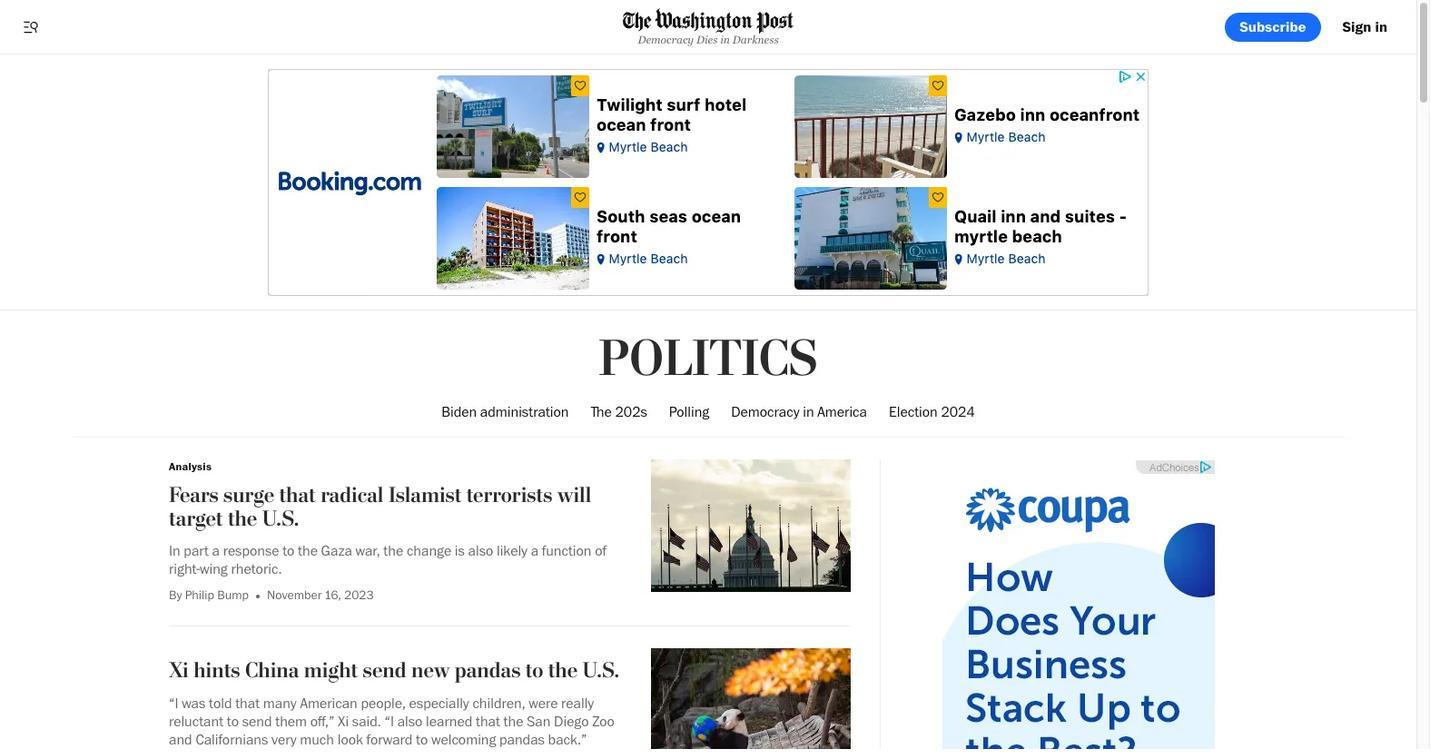 Task type: describe. For each thing, give the bounding box(es) containing it.
november 16, 2023
[[267, 588, 374, 603]]

the 202s link
[[591, 388, 648, 437]]

the right the war,
[[384, 543, 404, 560]]

by philip bump
[[169, 588, 249, 603]]

also inside in part a response to the gaza war, the change is also likely a function of right-wing rhetoric.
[[468, 543, 494, 560]]

change
[[407, 543, 452, 560]]

tagline, democracy dies in darkness element
[[623, 33, 794, 46]]

the 202s
[[591, 403, 648, 421]]

philip
[[185, 588, 214, 603]]

bump
[[217, 588, 249, 603]]

told
[[209, 695, 232, 712]]

gaza
[[321, 543, 352, 560]]

diego
[[554, 713, 589, 730]]

send inside "i was told that many american people, especially children, were really reluctant to send them off," xi said. "i also learned that the san diego zoo and californians very much look forward to welcoming pandas back."
[[242, 713, 272, 730]]

fears surge that radical islamist terrorists will target the u.s. link
[[169, 482, 637, 535]]

said.
[[352, 713, 381, 730]]

democracy for democracy dies in darkness
[[638, 33, 694, 46]]

new
[[412, 658, 450, 684]]

democracy in america link
[[732, 388, 868, 437]]

especially
[[409, 695, 469, 712]]

sign in link
[[1329, 12, 1403, 41]]

analysis
[[169, 459, 212, 473]]

politics
[[599, 330, 818, 391]]

1 vertical spatial "i
[[385, 713, 394, 730]]

xi inside "i was told that many american people, especially children, were really reluctant to send them off," xi said. "i also learned that the san diego zoo and californians very much look forward to welcoming pandas back."
[[338, 713, 349, 730]]

that for surge
[[279, 482, 316, 508]]

by
[[169, 588, 182, 603]]

learned
[[426, 713, 473, 730]]

sign
[[1343, 18, 1372, 35]]

democracy dies in darkness link
[[623, 9, 794, 46]]

the left gaza
[[298, 543, 318, 560]]

war,
[[356, 543, 380, 560]]

and
[[169, 731, 192, 748]]

1 a from the left
[[212, 543, 220, 560]]

the
[[591, 403, 612, 421]]

much
[[300, 731, 334, 748]]

2 a from the left
[[531, 543, 539, 560]]

primary element
[[0, 0, 1417, 55]]

them
[[275, 713, 307, 730]]

forward
[[367, 731, 413, 748]]

u.s. inside analysis fears surge that radical islamist terrorists will target the u.s.
[[262, 506, 299, 532]]

election 2024 link
[[889, 388, 976, 437]]

biden administration
[[442, 403, 569, 421]]

polling
[[669, 403, 710, 421]]

democracy in america
[[732, 403, 868, 421]]

election
[[889, 403, 938, 421]]

the inside analysis fears surge that radical islamist terrorists will target the u.s.
[[228, 506, 257, 532]]

people,
[[361, 695, 406, 712]]

202s
[[616, 403, 648, 421]]

very
[[272, 731, 297, 748]]

the inside "i was told that many american people, especially children, were really reluctant to send them off," xi said. "i also learned that the san diego zoo and californians very much look forward to welcoming pandas back."
[[504, 713, 524, 730]]

zoo
[[593, 713, 615, 730]]

the up really
[[549, 658, 578, 684]]

right-
[[169, 561, 200, 578]]

"i was told that many american people, especially children, were really reluctant to send them off," xi said. "i also learned that the san diego zoo and californians very much look forward to welcoming pandas back."
[[169, 695, 615, 748]]

1 horizontal spatial u.s.
[[583, 658, 620, 684]]

the washington post homepage. image
[[623, 9, 794, 34]]

philip bump link
[[185, 588, 249, 603]]

target
[[169, 506, 223, 532]]

november
[[267, 588, 322, 603]]

0 vertical spatial send
[[363, 658, 407, 684]]

in
[[169, 543, 181, 560]]



Task type: vqa. For each thing, say whether or not it's contained in the screenshot.
1st A
yes



Task type: locate. For each thing, give the bounding box(es) containing it.
subscribe link
[[1226, 12, 1322, 41]]

the down "children,"
[[504, 713, 524, 730]]

"i left was
[[169, 695, 179, 712]]

0 horizontal spatial in
[[721, 33, 730, 46]]

to
[[283, 543, 295, 560], [526, 658, 544, 684], [227, 713, 239, 730], [416, 731, 428, 748]]

to up the were
[[526, 658, 544, 684]]

in for democracy in america
[[803, 403, 815, 421]]

hints
[[194, 658, 240, 684]]

2023
[[344, 588, 374, 603]]

darkness
[[733, 33, 779, 46]]

china
[[245, 658, 299, 684]]

wing
[[200, 561, 228, 578]]

sign in
[[1343, 18, 1388, 35]]

0 horizontal spatial send
[[242, 713, 272, 730]]

that down "children,"
[[476, 713, 501, 730]]

1 horizontal spatial in
[[803, 403, 815, 421]]

1 horizontal spatial a
[[531, 543, 539, 560]]

pandas inside the xi hints china might send new pandas to the u.s. link
[[455, 658, 521, 684]]

in inside 'link'
[[803, 403, 815, 421]]

xi hints china might send new pandas to the u.s. link
[[169, 658, 637, 688]]

0 vertical spatial advertisement region
[[268, 69, 1149, 296]]

really
[[562, 695, 594, 712]]

reluctant
[[169, 713, 224, 730]]

a
[[212, 543, 220, 560], [531, 543, 539, 560]]

dies
[[697, 33, 718, 46]]

0 horizontal spatial democracy
[[638, 33, 694, 46]]

democracy inside 'link'
[[732, 403, 800, 421]]

1 vertical spatial democracy
[[732, 403, 800, 421]]

"i
[[169, 695, 179, 712], [385, 713, 394, 730]]

islamist
[[389, 482, 462, 508]]

xi
[[169, 658, 189, 684], [338, 713, 349, 730]]

0 vertical spatial xi
[[169, 658, 189, 684]]

biden
[[442, 403, 477, 421]]

send down many
[[242, 713, 272, 730]]

u.s. up really
[[583, 658, 620, 684]]

radical
[[321, 482, 384, 508]]

also inside "i was told that many american people, especially children, were really reluctant to send them off," xi said. "i also learned that the san diego zoo and californians very much look forward to welcoming pandas back."
[[398, 713, 423, 730]]

in
[[1376, 18, 1388, 35], [721, 33, 730, 46], [803, 403, 815, 421]]

1 horizontal spatial also
[[468, 543, 494, 560]]

politics link
[[599, 330, 818, 391]]

san
[[527, 713, 551, 730]]

in part a response to the gaza war, the change is also likely a function of right-wing rhetoric.
[[169, 543, 607, 578]]

of
[[595, 543, 607, 560]]

pandas
[[455, 658, 521, 684], [500, 731, 545, 748]]

democracy for democracy in america
[[732, 403, 800, 421]]

in right the sign
[[1376, 18, 1388, 35]]

1 horizontal spatial send
[[363, 658, 407, 684]]

xi up look
[[338, 713, 349, 730]]

administration
[[480, 403, 569, 421]]

1 vertical spatial u.s.
[[583, 658, 620, 684]]

a right likely on the bottom
[[531, 543, 539, 560]]

the
[[228, 506, 257, 532], [298, 543, 318, 560], [384, 543, 404, 560], [549, 658, 578, 684], [504, 713, 524, 730]]

that for told
[[235, 695, 260, 712]]

2 horizontal spatial that
[[476, 713, 501, 730]]

to right response
[[283, 543, 295, 560]]

that
[[279, 482, 316, 508], [235, 695, 260, 712], [476, 713, 501, 730]]

that right told
[[235, 695, 260, 712]]

1 horizontal spatial "i
[[385, 713, 394, 730]]

democracy
[[638, 33, 694, 46], [732, 403, 800, 421]]

to right forward
[[416, 731, 428, 748]]

children,
[[473, 695, 526, 712]]

in for sign in
[[1376, 18, 1388, 35]]

response
[[223, 543, 279, 560]]

1 vertical spatial send
[[242, 713, 272, 730]]

californians
[[196, 731, 268, 748]]

will
[[558, 482, 592, 508]]

a up wing
[[212, 543, 220, 560]]

were
[[529, 695, 558, 712]]

to up californians
[[227, 713, 239, 730]]

0 horizontal spatial xi
[[169, 658, 189, 684]]

democracy right polling
[[732, 403, 800, 421]]

also
[[468, 543, 494, 560], [398, 713, 423, 730]]

0 horizontal spatial u.s.
[[262, 506, 299, 532]]

many
[[263, 695, 297, 712]]

u.s. up response
[[262, 506, 299, 532]]

16,
[[325, 588, 341, 603]]

pandas down san
[[500, 731, 545, 748]]

2 vertical spatial that
[[476, 713, 501, 730]]

send
[[363, 658, 407, 684], [242, 713, 272, 730]]

1 vertical spatial pandas
[[500, 731, 545, 748]]

in left "america"
[[803, 403, 815, 421]]

0 horizontal spatial "i
[[169, 695, 179, 712]]

that inside analysis fears surge that radical islamist terrorists will target the u.s.
[[279, 482, 316, 508]]

is
[[455, 543, 465, 560]]

1 vertical spatial that
[[235, 695, 260, 712]]

0 vertical spatial "i
[[169, 695, 179, 712]]

america
[[818, 403, 868, 421]]

back."
[[548, 731, 587, 748]]

analysis fears surge that radical islamist terrorists will target the u.s.
[[169, 459, 592, 532]]

democracy dies in darkness
[[638, 33, 779, 46]]

2 horizontal spatial in
[[1376, 18, 1388, 35]]

xi up was
[[169, 658, 189, 684]]

welcoming
[[432, 731, 496, 748]]

democracy left the dies at the top
[[638, 33, 694, 46]]

0 vertical spatial u.s.
[[262, 506, 299, 532]]

pandas up "children,"
[[455, 658, 521, 684]]

subscribe
[[1240, 18, 1307, 35]]

polling link
[[669, 388, 710, 437]]

0 horizontal spatial a
[[212, 543, 220, 560]]

biden administration link
[[442, 388, 569, 437]]

to inside in part a response to the gaza war, the change is also likely a function of right-wing rhetoric.
[[283, 543, 295, 560]]

fears
[[169, 482, 219, 508]]

"i up forward
[[385, 713, 394, 730]]

in right the dies at the top
[[721, 33, 730, 46]]

democracy inside primary element
[[638, 33, 694, 46]]

2024
[[942, 403, 976, 421]]

1 vertical spatial also
[[398, 713, 423, 730]]

1 vertical spatial xi
[[338, 713, 349, 730]]

1 vertical spatial advertisement region
[[943, 460, 1216, 750]]

function
[[542, 543, 592, 560]]

surge
[[224, 482, 274, 508]]

was
[[182, 695, 206, 712]]

the up response
[[228, 506, 257, 532]]

rhetoric.
[[231, 561, 282, 578]]

part
[[184, 543, 209, 560]]

1 horizontal spatial that
[[279, 482, 316, 508]]

1 horizontal spatial democracy
[[732, 403, 800, 421]]

0 vertical spatial pandas
[[455, 658, 521, 684]]

election 2024
[[889, 403, 976, 421]]

pandas inside "i was told that many american people, especially children, were really reluctant to send them off," xi said. "i also learned that the san diego zoo and californians very much look forward to welcoming pandas back."
[[500, 731, 545, 748]]

look
[[338, 731, 363, 748]]

that right surge at the left of the page
[[279, 482, 316, 508]]

also up forward
[[398, 713, 423, 730]]

terrorists
[[467, 482, 553, 508]]

off,"
[[310, 713, 335, 730]]

likely
[[497, 543, 528, 560]]

u.s.
[[262, 506, 299, 532], [583, 658, 620, 684]]

send up people,
[[363, 658, 407, 684]]

0 vertical spatial democracy
[[638, 33, 694, 46]]

also right the is
[[468, 543, 494, 560]]

xi hints china might send new pandas to the u.s.
[[169, 658, 620, 684]]

1 horizontal spatial xi
[[338, 713, 349, 730]]

0 horizontal spatial also
[[398, 713, 423, 730]]

search and browse sections image
[[22, 18, 40, 36]]

might
[[304, 658, 358, 684]]

0 vertical spatial that
[[279, 482, 316, 508]]

american
[[300, 695, 358, 712]]

advertisement region
[[268, 69, 1149, 296], [943, 460, 1216, 750]]

0 vertical spatial also
[[468, 543, 494, 560]]

0 horizontal spatial that
[[235, 695, 260, 712]]



